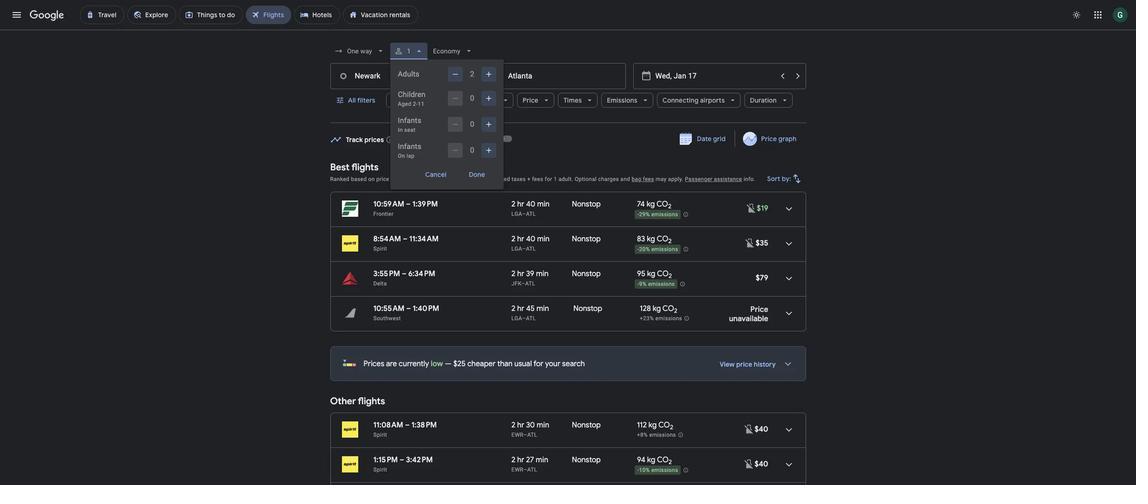 Task type: locate. For each thing, give the bounding box(es) containing it.
price graph
[[761, 135, 797, 143]]

min for 83
[[537, 235, 550, 244]]

0 vertical spatial ewr
[[512, 432, 523, 439]]

2 left '27'
[[512, 456, 515, 465]]

co up +8% emissions
[[658, 421, 670, 430]]

total duration 2 hr 40 min. element down +
[[512, 200, 572, 210]]

$35
[[756, 239, 768, 248]]

bags button
[[477, 89, 513, 112]]

-29% emissions
[[637, 212, 678, 218]]

nonstop flight. element for 74
[[572, 200, 601, 210]]

$40
[[755, 425, 768, 434], [755, 460, 768, 469]]

0 horizontal spatial for
[[534, 360, 543, 369]]

kg
[[647, 200, 655, 209], [647, 235, 655, 244], [647, 270, 655, 279], [653, 304, 661, 314], [649, 421, 657, 430], [647, 456, 655, 465]]

2 inside 2 hr 39 min jfk – atl
[[512, 270, 515, 279]]

price inside "price unavailable"
[[750, 305, 768, 315]]

– inside 8:54 am – 11:34 am spirit
[[403, 235, 407, 244]]

1 vertical spatial flights
[[358, 396, 385, 408]]

bag fees button
[[632, 176, 654, 183]]

leaves john f. kennedy international airport at 3:55 pm on wednesday, january 17 and arrives at hartsfield-jackson atlanta international airport at 6:34 pm on wednesday, january 17. element
[[373, 270, 435, 279]]

ewr inside the "2 hr 30 min ewr – atl"
[[512, 432, 523, 439]]

0 down the any dates
[[470, 146, 474, 155]]

Arrival time: 1:40 PM. text field
[[413, 304, 439, 314]]

2 2 hr 40 min lga – atl from the top
[[512, 235, 550, 252]]

for left your
[[534, 360, 543, 369]]

airlines button
[[429, 93, 473, 108]]

min for 95
[[536, 270, 549, 279]]

10%
[[639, 468, 650, 474]]

hr left 30
[[517, 421, 524, 430]]

2 - from the top
[[637, 246, 639, 253]]

atl for 11:34 am
[[526, 246, 536, 252]]

lga down total duration 2 hr 45 min. element
[[512, 316, 522, 322]]

- down 83
[[637, 246, 639, 253]]

2 hr 40 min lga – atl for 11:34 am
[[512, 235, 550, 252]]

lga down taxes
[[512, 211, 522, 217]]

2 up +8% emissions
[[670, 424, 673, 432]]

3:42 pm
[[406, 456, 433, 465]]

3 lga from the top
[[512, 316, 522, 322]]

co up -10% emissions
[[657, 456, 669, 465]]

1 horizontal spatial and
[[620, 176, 630, 183]]

spirit down "8:54 am" text box
[[373, 246, 387, 252]]

2 vertical spatial spirit
[[373, 467, 387, 474]]

this price for this flight doesn't include overhead bin access. if you need a carry-on bag, use the bags filter to update prices. image
[[746, 203, 757, 214], [745, 238, 756, 249], [743, 459, 755, 470]]

none search field containing adults
[[330, 40, 806, 190]]

optional
[[575, 176, 597, 183]]

lga for 1:40 pm
[[512, 316, 522, 322]]

charges
[[598, 176, 619, 183]]

- down 95
[[637, 281, 639, 288]]

and left bag
[[620, 176, 630, 183]]

1 0 from the top
[[470, 94, 474, 103]]

price inside popup button
[[523, 96, 538, 105]]

co up -9% emissions on the right
[[657, 270, 669, 279]]

2 hr 40 min lga – atl
[[512, 200, 550, 217], [512, 235, 550, 252]]

graph
[[779, 135, 797, 143]]

fees right +
[[532, 176, 543, 183]]

lga for 11:34 am
[[512, 246, 522, 252]]

– down '27'
[[523, 467, 527, 474]]

include
[[468, 176, 487, 183]]

main content
[[330, 128, 806, 486]]

None text field
[[480, 63, 626, 89]]

1 vertical spatial for
[[534, 360, 543, 369]]

taxes
[[512, 176, 526, 183]]

1 vertical spatial prices
[[364, 360, 384, 369]]

atl down +
[[526, 211, 536, 217]]

on
[[398, 153, 405, 159]]

1 vertical spatial spirit
[[373, 432, 387, 439]]

atl down 39
[[525, 281, 535, 287]]

2 hr from the top
[[517, 235, 524, 244]]

Arrival time: 3:42 PM. text field
[[406, 456, 433, 465]]

kg inside 128 kg co 2
[[653, 304, 661, 314]]

flight details. leaves john f. kennedy international airport at 3:55 pm on wednesday, january 17 and arrives at hartsfield-jackson atlanta international airport at 6:34 pm on wednesday, january 17. image
[[778, 268, 800, 290]]

0 vertical spatial 40
[[526, 200, 535, 209]]

atl down '27'
[[527, 467, 537, 474]]

2 hr 40 min lga – atl up 39
[[512, 235, 550, 252]]

search
[[562, 360, 585, 369]]

0 vertical spatial spirit
[[373, 246, 387, 252]]

prices for prices include required taxes + fees for 1 adult. optional charges and bag fees may apply. passenger assistance
[[450, 176, 467, 183]]

1 40 from the top
[[526, 200, 535, 209]]

– right "departure time: 3:55 pm." text field
[[402, 270, 407, 279]]

prices
[[365, 135, 384, 144]]

price left flight details. leaves laguardia airport at 10:55 am on wednesday, january 17 and arrives at hartsfield-jackson atlanta international airport at 1:40 pm on wednesday, january 17. image
[[750, 305, 768, 315]]

0 vertical spatial 1
[[407, 47, 411, 55]]

co inside 95 kg co 2
[[657, 270, 669, 279]]

$79
[[756, 274, 768, 283]]

– down total duration 2 hr 39 min. element
[[521, 281, 525, 287]]

prices left are
[[364, 360, 384, 369]]

39
[[526, 270, 534, 279]]

this price for this flight doesn't include overhead bin access. if you need a carry-on bag, use the bags filter to update prices. image
[[743, 424, 755, 435]]

-
[[637, 212, 639, 218], [637, 246, 639, 253], [637, 281, 639, 288], [637, 468, 639, 474]]

connecting
[[662, 96, 699, 105]]

0 vertical spatial price
[[523, 96, 538, 105]]

2 vertical spatial lga
[[512, 316, 522, 322]]

min inside 2 hr 27 min ewr – atl
[[536, 456, 548, 465]]

– down 30
[[523, 432, 527, 439]]

1 vertical spatial 0
[[470, 120, 474, 129]]

emissions down 128 kg co 2
[[655, 316, 682, 322]]

0 vertical spatial for
[[545, 176, 552, 183]]

spirit down departure time: 1:15 pm. text box
[[373, 467, 387, 474]]

atl down 45
[[526, 316, 536, 322]]

1 inside main content
[[554, 176, 557, 183]]

prices
[[450, 176, 467, 183], [364, 360, 384, 369]]

2 0 from the top
[[470, 120, 474, 129]]

atl inside 2 hr 45 min lga – atl
[[526, 316, 536, 322]]

3 0 from the top
[[470, 146, 474, 155]]

2 down taxes
[[512, 200, 515, 209]]

jfk
[[512, 281, 521, 287]]

10:55 am – 1:40 pm southwest
[[373, 304, 439, 322]]

price inside button
[[761, 135, 777, 143]]

min inside 2 hr 45 min lga – atl
[[537, 304, 549, 314]]

1 horizontal spatial prices
[[450, 176, 467, 183]]

kg inside 112 kg co 2
[[649, 421, 657, 430]]

price button
[[517, 89, 554, 112]]

hr inside 2 hr 39 min jfk – atl
[[517, 270, 524, 279]]

40 down +
[[526, 200, 535, 209]]

1
[[407, 47, 411, 55], [554, 176, 557, 183]]

83
[[637, 235, 645, 244]]

0 horizontal spatial prices
[[364, 360, 384, 369]]

and left convenience
[[391, 176, 400, 183]]

than
[[497, 360, 513, 369]]

infants
[[398, 116, 421, 125], [398, 142, 421, 151]]

lga up 2 hr 39 min jfk – atl
[[512, 246, 522, 252]]

– left 1:38 pm text box
[[405, 421, 410, 430]]

3 hr from the top
[[517, 270, 524, 279]]

- for 74
[[637, 212, 639, 218]]

– right the 8:54 am on the left
[[403, 235, 407, 244]]

11
[[418, 101, 424, 107]]

1 horizontal spatial fees
[[643, 176, 654, 183]]

1 $40 from the top
[[755, 425, 768, 434]]

0 for children aged 2-11
[[470, 94, 474, 103]]

flights for best flights
[[351, 162, 379, 173]]

price right bags popup button
[[523, 96, 538, 105]]

nonstop for 112
[[572, 421, 601, 430]]

price unavailable
[[729, 305, 768, 324]]

0 horizontal spatial and
[[391, 176, 400, 183]]

infants up seat
[[398, 116, 421, 125]]

learn more about ranking image
[[437, 175, 445, 184]]

- down 74
[[637, 212, 639, 218]]

all
[[348, 96, 356, 105]]

- down 94
[[637, 468, 639, 474]]

1 vertical spatial price
[[761, 135, 777, 143]]

infants up "lap"
[[398, 142, 421, 151]]

2 up -20% emissions
[[668, 238, 672, 245]]

$19
[[757, 204, 768, 213]]

co inside 74 kg co 2
[[657, 200, 668, 209]]

2 spirit from the top
[[373, 432, 387, 439]]

jan 17
[[400, 135, 419, 144]]

leaves laguardia airport at 10:55 am on wednesday, january 17 and arrives at hartsfield-jackson atlanta international airport at 1:40 pm on wednesday, january 17. element
[[373, 304, 439, 314]]

2 total duration 2 hr 40 min. element from the top
[[512, 235, 572, 245]]

kg right 94
[[647, 456, 655, 465]]

1 horizontal spatial for
[[545, 176, 552, 183]]

learn more about tracked prices image
[[386, 135, 394, 144]]

2 inside 95 kg co 2
[[669, 272, 672, 280]]

1 vertical spatial $40
[[755, 460, 768, 469]]

1 vertical spatial infants
[[398, 142, 421, 151]]

0 vertical spatial lga
[[512, 211, 522, 217]]

None field
[[330, 43, 389, 59], [430, 43, 477, 59], [330, 43, 389, 59], [430, 43, 477, 59]]

hr inside 2 hr 27 min ewr – atl
[[517, 456, 524, 465]]

Departure time: 11:08 AM. text field
[[373, 421, 403, 430]]

for left the adult.
[[545, 176, 552, 183]]

date grid button
[[673, 131, 733, 147]]

total duration 2 hr 40 min. element
[[512, 200, 572, 210], [512, 235, 572, 245]]

atl inside the "2 hr 30 min ewr – atl"
[[527, 432, 537, 439]]

spirit inside "11:08 am – 1:38 pm spirit"
[[373, 432, 387, 439]]

2 40 from the top
[[526, 235, 535, 244]]

price right view
[[736, 361, 752, 369]]

co inside 112 kg co 2
[[658, 421, 670, 430]]

atl for 1:39 pm
[[526, 211, 536, 217]]

4 hr from the top
[[517, 304, 524, 314]]

2 vertical spatial this price for this flight doesn't include overhead bin access. if you need a carry-on bag, use the bags filter to update prices. image
[[743, 459, 755, 470]]

Departure time: 10:55 AM. text field
[[373, 304, 405, 314]]

0 for infants in seat
[[470, 120, 474, 129]]

hr for 1:38 pm
[[517, 421, 524, 430]]

lga inside 2 hr 45 min lga – atl
[[512, 316, 522, 322]]

nonstop flight. element for 94
[[572, 456, 601, 467]]

spirit for 11:08 am
[[373, 432, 387, 439]]

may
[[656, 176, 667, 183]]

atl inside 2 hr 39 min jfk – atl
[[525, 281, 535, 287]]

20%
[[639, 246, 650, 253]]

flights
[[351, 162, 379, 173], [358, 396, 385, 408]]

spirit inside the 1:15 pm – 3:42 pm spirit
[[373, 467, 387, 474]]

1 vertical spatial 40
[[526, 235, 535, 244]]

19 US dollars text field
[[757, 204, 768, 213]]

2 $40 from the top
[[755, 460, 768, 469]]

total duration 2 hr 39 min. element
[[512, 270, 572, 280]]

min for 128
[[537, 304, 549, 314]]

1 horizontal spatial 1
[[554, 176, 557, 183]]

leaves laguardia airport at 8:54 am on wednesday, january 17 and arrives at hartsfield-jackson atlanta international airport at 11:34 am on wednesday, january 17. element
[[373, 235, 439, 244]]

0 vertical spatial 0
[[470, 94, 474, 103]]

loading results progress bar
[[0, 30, 1136, 32]]

– down total duration 2 hr 45 min. element
[[522, 316, 526, 322]]

best flights
[[330, 162, 379, 173]]

this price for this flight doesn't include overhead bin access. if you need a carry-on bag, use the bags filter to update prices. image for $40
[[743, 459, 755, 470]]

co up -29% emissions
[[657, 200, 668, 209]]

co inside 83 kg co 2
[[657, 235, 668, 244]]

1 vertical spatial this price for this flight doesn't include overhead bin access. if you need a carry-on bag, use the bags filter to update prices. image
[[745, 238, 756, 249]]

flights right other
[[358, 396, 385, 408]]

0 vertical spatial prices
[[450, 176, 467, 183]]

8:54 am
[[373, 235, 401, 244]]

$40 left flight details. leaves newark liberty international airport at 1:15 pm on wednesday, january 17 and arrives at hartsfield-jackson atlanta international airport at 3:42 pm on wednesday, january 17. image
[[755, 460, 768, 469]]

2 up airlines popup button
[[470, 70, 474, 79]]

None search field
[[330, 40, 806, 190]]

nonstop for 95
[[572, 270, 601, 279]]

min inside the "2 hr 30 min ewr – atl"
[[537, 421, 549, 430]]

ewr down total duration 2 hr 27 min. element on the bottom of the page
[[512, 467, 523, 474]]

currently
[[399, 360, 429, 369]]

flights for other flights
[[358, 396, 385, 408]]

1 left the adult.
[[554, 176, 557, 183]]

1 horizontal spatial price
[[736, 361, 752, 369]]

1 hr from the top
[[517, 200, 524, 209]]

2 vertical spatial 0
[[470, 146, 474, 155]]

passenger assistance button
[[685, 176, 742, 183]]

hr left 39
[[517, 270, 524, 279]]

94 kg co 2
[[637, 456, 672, 467]]

– inside 3:55 pm – 6:34 pm delta
[[402, 270, 407, 279]]

spirit inside 8:54 am – 11:34 am spirit
[[373, 246, 387, 252]]

co up -20% emissions
[[657, 235, 668, 244]]

0 vertical spatial infants
[[398, 116, 421, 125]]

– left the 1:40 pm text box
[[406, 304, 411, 314]]

79 US dollars text field
[[756, 274, 768, 283]]

grid
[[713, 135, 725, 143]]

1 vertical spatial total duration 2 hr 40 min. element
[[512, 235, 572, 245]]

prices right learn more about ranking image
[[450, 176, 467, 183]]

kg right 83
[[647, 235, 655, 244]]

filters
[[357, 96, 375, 105]]

10:59 am
[[373, 200, 404, 209]]

– inside 2 hr 27 min ewr – atl
[[523, 467, 527, 474]]

2 infants from the top
[[398, 142, 421, 151]]

1 ewr from the top
[[512, 432, 523, 439]]

2 fees from the left
[[643, 176, 654, 183]]

emissions down 83 kg co 2
[[651, 246, 678, 253]]

ranked
[[330, 176, 349, 183]]

seat
[[404, 127, 416, 133]]

atl down 30
[[527, 432, 537, 439]]

- for 94
[[637, 468, 639, 474]]

2 hr 45 min lga – atl
[[512, 304, 549, 322]]

on
[[368, 176, 375, 183]]

kg inside 94 kg co 2
[[647, 456, 655, 465]]

emissions down 95 kg co 2
[[648, 281, 675, 288]]

hr inside the "2 hr 30 min ewr – atl"
[[517, 421, 524, 430]]

emissions for 83
[[651, 246, 678, 253]]

3 spirit from the top
[[373, 467, 387, 474]]

leaves newark liberty international airport at 11:08 am on wednesday, january 17 and arrives at hartsfield-jackson atlanta international airport at 1:38 pm on wednesday, january 17. element
[[373, 421, 437, 430]]

kg right 95
[[647, 270, 655, 279]]

1 vertical spatial lga
[[512, 246, 522, 252]]

done
[[469, 171, 485, 179]]

nonstop for 83
[[572, 235, 601, 244]]

fees right bag
[[643, 176, 654, 183]]

2 up -9% emissions on the right
[[669, 272, 672, 280]]

spirit for 1:15 pm
[[373, 467, 387, 474]]

ewr down total duration 2 hr 30 min. element
[[512, 432, 523, 439]]

3 - from the top
[[637, 281, 639, 288]]

flights up based
[[351, 162, 379, 173]]

ewr inside 2 hr 27 min ewr – atl
[[512, 467, 523, 474]]

hr left 45
[[517, 304, 524, 314]]

connecting airports
[[662, 96, 725, 105]]

74
[[637, 200, 645, 209]]

lga for 1:39 pm
[[512, 211, 522, 217]]

kg inside 95 kg co 2
[[647, 270, 655, 279]]

total duration 2 hr 40 min. element up total duration 2 hr 39 min. element
[[512, 235, 572, 245]]

sort by: button
[[763, 168, 806, 190]]

this price for this flight doesn't include overhead bin access. if you need a carry-on bag, use the bags filter to update prices. image for $35
[[745, 238, 756, 249]]

kg for 83
[[647, 235, 655, 244]]

– inside 10:55 am – 1:40 pm southwest
[[406, 304, 411, 314]]

nonstop flight. element
[[572, 200, 601, 210], [572, 235, 601, 245], [572, 270, 601, 280], [573, 304, 602, 315], [572, 421, 601, 432], [572, 456, 601, 467]]

1 2 hr 40 min lga – atl from the top
[[512, 200, 550, 217]]

2 up -10% emissions
[[669, 459, 672, 467]]

southwest
[[373, 316, 401, 322]]

ranked based on price and convenience
[[330, 176, 435, 183]]

leaves newark liberty international airport at 1:15 pm on wednesday, january 17 and arrives at hartsfield-jackson atlanta international airport at 3:42 pm on wednesday, january 17. element
[[373, 456, 433, 465]]

0 vertical spatial 2 hr 40 min lga – atl
[[512, 200, 550, 217]]

5 hr from the top
[[517, 421, 524, 430]]

– inside "11:08 am – 1:38 pm spirit"
[[405, 421, 410, 430]]

atl up 39
[[526, 246, 536, 252]]

airports
[[700, 96, 725, 105]]

2 up jfk at the left
[[512, 270, 515, 279]]

2
[[470, 70, 474, 79], [512, 200, 515, 209], [668, 203, 671, 211], [512, 235, 515, 244], [668, 238, 672, 245], [512, 270, 515, 279], [669, 272, 672, 280], [512, 304, 515, 314], [674, 307, 677, 315], [512, 421, 515, 430], [670, 424, 673, 432], [512, 456, 515, 465], [669, 459, 672, 467]]

1 total duration 2 hr 40 min. element from the top
[[512, 200, 572, 210]]

2 up +23% emissions
[[674, 307, 677, 315]]

kg inside 83 kg co 2
[[647, 235, 655, 244]]

price for price graph
[[761, 135, 777, 143]]

2 lga from the top
[[512, 246, 522, 252]]

min inside 2 hr 39 min jfk – atl
[[536, 270, 549, 279]]

2 left 30
[[512, 421, 515, 430]]

kg right 74
[[647, 200, 655, 209]]

min for 74
[[537, 200, 550, 209]]

2 up -29% emissions
[[668, 203, 671, 211]]

1:15 pm
[[373, 456, 398, 465]]

emissions
[[607, 96, 637, 105]]

1 - from the top
[[637, 212, 639, 218]]

price right "on" on the top of the page
[[376, 176, 389, 183]]

hr down taxes
[[517, 200, 524, 209]]

– up 2 hr 39 min jfk – atl
[[522, 246, 526, 252]]

40 up 39
[[526, 235, 535, 244]]

0 vertical spatial total duration 2 hr 40 min. element
[[512, 200, 572, 210]]

co inside 94 kg co 2
[[657, 456, 669, 465]]

1 lga from the top
[[512, 211, 522, 217]]

– inside the "2 hr 30 min ewr – atl"
[[523, 432, 527, 439]]

hr left '27'
[[517, 456, 524, 465]]

atl inside 2 hr 27 min ewr – atl
[[527, 467, 537, 474]]

kg up +8% emissions
[[649, 421, 657, 430]]

main content containing best flights
[[330, 128, 806, 486]]

kg inside 74 kg co 2
[[647, 200, 655, 209]]

2 left 45
[[512, 304, 515, 314]]

jan
[[400, 135, 411, 144]]

2 hr 27 min ewr – atl
[[512, 456, 548, 474]]

9%
[[639, 281, 647, 288]]

2 vertical spatial price
[[750, 305, 768, 315]]

$40 for 94
[[755, 460, 768, 469]]

main menu image
[[11, 9, 22, 20]]

2 ewr from the top
[[512, 467, 523, 474]]

– left arrival time: 1:39 pm. text field
[[406, 200, 411, 209]]

1 inside popup button
[[407, 47, 411, 55]]

2 inside 2 hr 27 min ewr – atl
[[512, 456, 515, 465]]

17
[[413, 135, 419, 144]]

1 infants from the top
[[398, 116, 421, 125]]

0 vertical spatial flights
[[351, 162, 379, 173]]

hr up 2 hr 39 min jfk – atl
[[517, 235, 524, 244]]

atl for 1:38 pm
[[527, 432, 537, 439]]

hr for 11:34 am
[[517, 235, 524, 244]]

find the best price region
[[330, 128, 806, 155]]

2 and from the left
[[620, 176, 630, 183]]

1 spirit from the top
[[373, 246, 387, 252]]

fees
[[532, 176, 543, 183], [643, 176, 654, 183]]

Departure text field
[[655, 64, 774, 89]]

0 up the any dates
[[470, 120, 474, 129]]

– right departure time: 1:15 pm. text box
[[400, 456, 404, 465]]

price left 'graph'
[[761, 135, 777, 143]]

emissions down 94 kg co 2
[[651, 468, 678, 474]]

0 horizontal spatial fees
[[532, 176, 543, 183]]

best
[[330, 162, 349, 173]]

0 left bags
[[470, 94, 474, 103]]

total duration 2 hr 40 min. element for 74
[[512, 200, 572, 210]]

spirit down 11:08 am
[[373, 432, 387, 439]]

hr inside 2 hr 45 min lga – atl
[[517, 304, 524, 314]]

4 - from the top
[[637, 468, 639, 474]]

6 hr from the top
[[517, 456, 524, 465]]

1 vertical spatial 1
[[554, 176, 557, 183]]

1 up adults
[[407, 47, 411, 55]]

0 vertical spatial price
[[376, 176, 389, 183]]

1 vertical spatial ewr
[[512, 467, 523, 474]]

kg up +23% emissions
[[653, 304, 661, 314]]

0 vertical spatial $40
[[755, 425, 768, 434]]

0 horizontal spatial 1
[[407, 47, 411, 55]]

$40 left "flight details. leaves newark liberty international airport at 11:08 am on wednesday, january 17 and arrives at hartsfield-jackson atlanta international airport at 1:38 pm on wednesday, january 17." image
[[755, 425, 768, 434]]

1 vertical spatial 2 hr 40 min lga – atl
[[512, 235, 550, 252]]

0 vertical spatial this price for this flight doesn't include overhead bin access. if you need a carry-on bag, use the bags filter to update prices. image
[[746, 203, 757, 214]]

2 inside 'number of passengers' dialog
[[470, 70, 474, 79]]

emissions down 74 kg co 2
[[651, 212, 678, 218]]

co inside 128 kg co 2
[[663, 304, 674, 314]]

co up +23% emissions
[[663, 304, 674, 314]]

stops
[[392, 96, 409, 105]]

2 hr 40 min lga – atl down +
[[512, 200, 550, 217]]



Task type: describe. For each thing, give the bounding box(es) containing it.
– inside 2 hr 39 min jfk – atl
[[521, 281, 525, 287]]

– inside 10:59 am – 1:39 pm frontier
[[406, 200, 411, 209]]

1 vertical spatial price
[[736, 361, 752, 369]]

track
[[346, 135, 363, 144]]

bags
[[483, 96, 498, 105]]

0 horizontal spatial price
[[376, 176, 389, 183]]

– inside 2 hr 45 min lga – atl
[[522, 316, 526, 322]]

adult.
[[559, 176, 573, 183]]

- for 95
[[637, 281, 639, 288]]

min for 112
[[537, 421, 549, 430]]

change appearance image
[[1065, 4, 1088, 26]]

+8%
[[637, 432, 648, 439]]

bag
[[632, 176, 641, 183]]

infants in seat
[[398, 116, 421, 133]]

emissions for 74
[[651, 212, 678, 218]]

in
[[398, 127, 403, 133]]

cheaper
[[467, 360, 496, 369]]

convenience
[[402, 176, 435, 183]]

co for 95
[[657, 270, 669, 279]]

cancel button
[[414, 167, 458, 182]]

flight details. leaves newark liberty international airport at 11:08 am on wednesday, january 17 and arrives at hartsfield-jackson atlanta international airport at 1:38 pm on wednesday, january 17. image
[[778, 419, 800, 441]]

-9% emissions
[[637, 281, 675, 288]]

128 kg co 2
[[640, 304, 677, 315]]

40 for 11:34 am
[[526, 235, 535, 244]]

lap
[[407, 153, 415, 159]]

95
[[637, 270, 645, 279]]

emissions button
[[601, 89, 653, 112]]

hr for 6:34 pm
[[517, 270, 524, 279]]

10:59 am – 1:39 pm frontier
[[373, 200, 438, 217]]

40 US dollars text field
[[755, 460, 768, 469]]

74 kg co 2
[[637, 200, 671, 211]]

number of passengers dialog
[[390, 59, 504, 190]]

Departure time: 8:54 AM. text field
[[373, 235, 401, 244]]

apply.
[[668, 176, 683, 183]]

duration button
[[744, 89, 793, 112]]

27
[[526, 456, 534, 465]]

date grid
[[697, 135, 725, 143]]

total duration 2 hr 40 min. element for 83
[[512, 235, 572, 245]]

1:40 pm
[[413, 304, 439, 314]]

nonstop flight. element for 128
[[573, 304, 602, 315]]

view price history image
[[777, 353, 799, 375]]

94
[[637, 456, 645, 465]]

Departure time: 1:15 PM. text field
[[373, 456, 398, 465]]

min for 94
[[536, 456, 548, 465]]

passenger
[[685, 176, 712, 183]]

1 fees from the left
[[532, 176, 543, 183]]

prices include required taxes + fees for 1 adult. optional charges and bag fees may apply. passenger assistance
[[450, 176, 742, 183]]

+8% emissions
[[637, 432, 676, 439]]

are
[[386, 360, 397, 369]]

ewr for 2 hr 30 min
[[512, 432, 523, 439]]

aged
[[398, 101, 411, 107]]

Arrival time: 1:39 PM. text field
[[412, 200, 438, 209]]

2 hr 40 min lga – atl for 1:39 pm
[[512, 200, 550, 217]]

atl for 6:34 pm
[[525, 281, 535, 287]]

6:34 pm
[[408, 270, 435, 279]]

-10% emissions
[[637, 468, 678, 474]]

atl for 1:40 pm
[[526, 316, 536, 322]]

required
[[489, 176, 510, 183]]

view price history
[[720, 361, 776, 369]]

sort by:
[[767, 175, 791, 183]]

3:55 pm – 6:34 pm delta
[[373, 270, 435, 287]]

2 inside 112 kg co 2
[[670, 424, 673, 432]]

nonstop flight. element for 112
[[572, 421, 601, 432]]

1 and from the left
[[391, 176, 400, 183]]

airlines
[[434, 96, 458, 105]]

co for 94
[[657, 456, 669, 465]]

nonstop flight. element for 95
[[572, 270, 601, 280]]

this price for this flight doesn't include overhead bin access. if you need a carry-on bag, use the bags filter to update prices. image for $19
[[746, 203, 757, 214]]

2 up 2 hr 39 min jfk – atl
[[512, 235, 515, 244]]

$25
[[453, 360, 466, 369]]

2 inside 128 kg co 2
[[674, 307, 677, 315]]

kg for 74
[[647, 200, 655, 209]]

assistance
[[714, 176, 742, 183]]

frontier
[[373, 211, 394, 217]]

Arrival time: 6:34 PM. text field
[[408, 270, 435, 279]]

spirit for 8:54 am
[[373, 246, 387, 252]]

2 inside 94 kg co 2
[[669, 459, 672, 467]]

Departure time: 3:55 PM. text field
[[373, 270, 400, 279]]

nonstop for 74
[[572, 200, 601, 209]]

swap origin and destination. image
[[472, 71, 483, 82]]

duration
[[750, 96, 777, 105]]

total duration 2 hr 45 min. element
[[512, 304, 573, 315]]

based
[[351, 176, 367, 183]]

atl for 3:42 pm
[[527, 467, 537, 474]]

your
[[545, 360, 560, 369]]

flight details. leaves laguardia airport at 10:55 am on wednesday, january 17 and arrives at hartsfield-jackson atlanta international airport at 1:40 pm on wednesday, january 17. image
[[778, 303, 800, 325]]

Arrival time: 11:34 AM. text field
[[409, 235, 439, 244]]

2 inside the "2 hr 30 min ewr – atl"
[[512, 421, 515, 430]]

45
[[526, 304, 535, 314]]

prices for prices are currently low — $25 cheaper than usual for your search
[[364, 360, 384, 369]]

1:38 pm
[[411, 421, 437, 430]]

unavailable
[[729, 315, 768, 324]]

usual
[[514, 360, 532, 369]]

co for 74
[[657, 200, 668, 209]]

date
[[697, 135, 711, 143]]

35 US dollars text field
[[756, 239, 768, 248]]

– inside the 1:15 pm – 3:42 pm spirit
[[400, 456, 404, 465]]

nonstop flight. element for 83
[[572, 235, 601, 245]]

times button
[[558, 89, 598, 112]]

any
[[459, 135, 472, 144]]

flight details. leaves laguardia airport at 10:59 am on wednesday, january 17 and arrives at hartsfield-jackson atlanta international airport at 1:39 pm on wednesday, january 17. image
[[778, 198, 800, 220]]

-20% emissions
[[637, 246, 678, 253]]

kg for 94
[[647, 456, 655, 465]]

Arrival time: 1:38 PM. text field
[[411, 421, 437, 430]]

times
[[564, 96, 582, 105]]

ewr for 2 hr 27 min
[[512, 467, 523, 474]]

$40 for 112
[[755, 425, 768, 434]]

83 kg co 2
[[637, 235, 672, 245]]

price graph button
[[737, 131, 804, 147]]

2 inside 74 kg co 2
[[668, 203, 671, 211]]

flight details. leaves laguardia airport at 8:54 am on wednesday, january 17 and arrives at hartsfield-jackson atlanta international airport at 11:34 am on wednesday, january 17. image
[[778, 233, 800, 255]]

all filters button
[[330, 89, 383, 112]]

price for price unavailable
[[750, 305, 768, 315]]

hr for 1:40 pm
[[517, 304, 524, 314]]

sort
[[767, 175, 780, 183]]

co for 128
[[663, 304, 674, 314]]

1:15 pm – 3:42 pm spirit
[[373, 456, 433, 474]]

112 kg co 2
[[637, 421, 673, 432]]

11:08 am
[[373, 421, 403, 430]]

—
[[445, 360, 452, 369]]

co for 112
[[658, 421, 670, 430]]

total duration 2 hr 30 min. element
[[512, 421, 572, 432]]

price for price
[[523, 96, 538, 105]]

2 inside 2 hr 45 min lga – atl
[[512, 304, 515, 314]]

kg for 112
[[649, 421, 657, 430]]

kg for 95
[[647, 270, 655, 279]]

0 for infants on lap
[[470, 146, 474, 155]]

done button
[[458, 167, 496, 182]]

29%
[[639, 212, 650, 218]]

stops button
[[386, 89, 425, 112]]

2 inside 83 kg co 2
[[668, 238, 672, 245]]

other flights
[[330, 396, 385, 408]]

Departure time: 10:59 AM. text field
[[373, 200, 404, 209]]

emissions for 94
[[651, 468, 678, 474]]

history
[[754, 361, 776, 369]]

by:
[[782, 175, 791, 183]]

all filters
[[348, 96, 375, 105]]

flight details. leaves newark liberty international airport at 1:15 pm on wednesday, january 17 and arrives at hartsfield-jackson atlanta international airport at 3:42 pm on wednesday, january 17. image
[[778, 454, 800, 476]]

– down taxes
[[522, 211, 526, 217]]

nonstop for 128
[[573, 304, 602, 314]]

emissions down 112 kg co 2
[[649, 432, 676, 439]]

112
[[637, 421, 647, 430]]

hr for 3:42 pm
[[517, 456, 524, 465]]

nonstop for 94
[[572, 456, 601, 465]]

dates
[[473, 135, 491, 144]]

40 US dollars text field
[[755, 425, 768, 434]]

+23% emissions
[[640, 316, 682, 322]]

children aged 2-11
[[398, 90, 426, 107]]

leaves laguardia airport at 10:59 am on wednesday, january 17 and arrives at hartsfield-jackson atlanta international airport at 1:39 pm on wednesday, january 17. element
[[373, 200, 438, 209]]

infants for infants in seat
[[398, 116, 421, 125]]

- for 83
[[637, 246, 639, 253]]

connecting airports button
[[657, 89, 741, 112]]

co for 83
[[657, 235, 668, 244]]

40 for 1:39 pm
[[526, 200, 535, 209]]

emissions for 95
[[648, 281, 675, 288]]

hr for 1:39 pm
[[517, 200, 524, 209]]

kg for 128
[[653, 304, 661, 314]]

infants for infants on lap
[[398, 142, 421, 151]]

total duration 2 hr 27 min. element
[[512, 456, 572, 467]]



Task type: vqa. For each thing, say whether or not it's contained in the screenshot.
atl associated with 1:40 PM
yes



